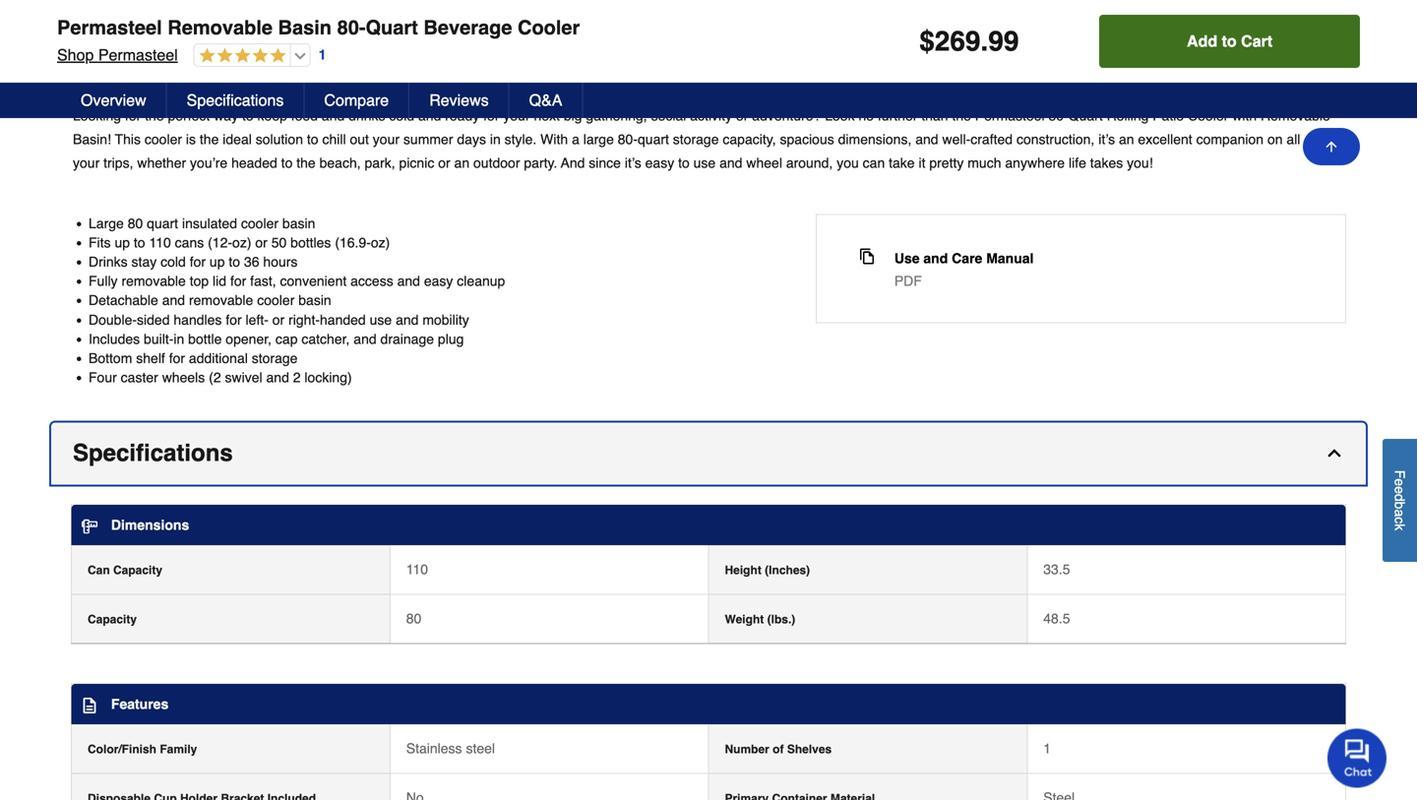 Task type: locate. For each thing, give the bounding box(es) containing it.
2 e from the top
[[1392, 486, 1408, 494]]

0 vertical spatial cooler
[[145, 131, 182, 147]]

1 horizontal spatial 80
[[406, 611, 422, 627]]

1 horizontal spatial your
[[373, 131, 400, 147]]

removable down lid
[[189, 292, 253, 308]]

or right picnic
[[438, 155, 450, 171]]

cooler up the "whether"
[[145, 131, 182, 147]]

dimensions,
[[838, 131, 912, 147]]

for left left-
[[226, 312, 242, 328]]

rolling
[[1107, 108, 1149, 123]]

1 vertical spatial in
[[174, 331, 184, 347]]

quart left beverage
[[366, 16, 418, 39]]

in inside looking for the perfect way to keep food and drinks cold and ready for your next big gathering, social activity or adventure? look no further than the permasteel 80-quart rolling patio cooler with removable basin! this cooler is the ideal solution to chill out your summer days in style. with a large 80-quart storage capacity, spacious dimensions, and well-crafted construction, it's an excellent companion on all of your trips, whether you're headed to the beach, park, picnic or an outdoor party. and since it's easy to use and wheel around, you can take it pretty much anywhere life takes you!
[[490, 131, 501, 147]]

0 vertical spatial removable
[[168, 16, 273, 39]]

to inside button
[[1222, 32, 1237, 50]]

0 vertical spatial easy
[[645, 155, 674, 171]]

use down activity at the top of the page
[[694, 155, 716, 171]]

style.
[[505, 131, 537, 147]]

0 vertical spatial specifications
[[187, 91, 284, 109]]

arrow up image
[[1324, 139, 1340, 155]]

plug
[[438, 331, 464, 347]]

the left the perfect in the left of the page
[[145, 108, 164, 123]]

the
[[145, 108, 164, 123], [952, 108, 971, 123], [200, 131, 219, 147], [297, 155, 316, 171]]

add to cart button
[[1100, 15, 1360, 68]]

cooler up q&a
[[518, 16, 580, 39]]

and left 2
[[266, 370, 289, 385]]

further
[[878, 108, 918, 123]]

easy
[[645, 155, 674, 171], [424, 273, 453, 289]]

you're
[[190, 155, 228, 171]]

0 vertical spatial storage
[[673, 131, 719, 147]]

0 vertical spatial of
[[1304, 131, 1316, 147]]

cold inside looking for the perfect way to keep food and drinks cold and ready for your next big gathering, social activity or adventure? look no further than the permasteel 80-quart rolling patio cooler with removable basin! this cooler is the ideal solution to chill out your summer days in style. with a large 80-quart storage capacity, spacious dimensions, and well-crafted construction, it's an excellent companion on all of your trips, whether you're headed to the beach, park, picnic or an outdoor party. and since it's easy to use and wheel around, you can take it pretty much anywhere life takes you!
[[389, 108, 414, 123]]

can
[[863, 155, 885, 171]]

0 vertical spatial removable
[[122, 273, 186, 289]]

0 vertical spatial permasteel
[[57, 16, 162, 39]]

capacity down can capacity at left
[[88, 613, 137, 627]]

this
[[115, 131, 141, 147]]

easy down social on the top of page
[[645, 155, 674, 171]]

permasteel up shop permasteel
[[57, 16, 162, 39]]

easy up mobility
[[424, 273, 453, 289]]

q&a
[[529, 91, 562, 109]]

capacity right can at bottom left
[[113, 564, 162, 577]]

quart down social on the top of page
[[638, 131, 669, 147]]

permasteel right shop
[[98, 46, 178, 64]]

1 horizontal spatial 80-
[[618, 131, 638, 147]]

0 horizontal spatial cold
[[161, 254, 186, 270]]

overview up looking
[[73, 39, 178, 66]]

oz) up the access on the top
[[371, 235, 390, 250]]

to right way
[[242, 108, 254, 123]]

a up the 'k'
[[1392, 509, 1408, 517]]

2 horizontal spatial 80-
[[1049, 108, 1069, 123]]

to down social on the top of page
[[678, 155, 690, 171]]

your up the park,
[[373, 131, 400, 147]]

add to cart
[[1187, 32, 1273, 50]]

e up d
[[1392, 479, 1408, 486]]

an down rolling
[[1119, 131, 1134, 147]]

1 vertical spatial it's
[[625, 155, 641, 171]]

0 vertical spatial it's
[[1099, 131, 1115, 147]]

1 vertical spatial 80
[[406, 611, 422, 627]]

basin up bottles
[[282, 215, 315, 231]]

an
[[1119, 131, 1134, 147], [454, 155, 470, 171]]

0 vertical spatial cold
[[389, 108, 414, 123]]

1 vertical spatial storage
[[252, 350, 298, 366]]

cooler inside looking for the perfect way to keep food and drinks cold and ready for your next big gathering, social activity or adventure? look no further than the permasteel 80-quart rolling patio cooler with removable basin! this cooler is the ideal solution to chill out your summer days in style. with a large 80-quart storage capacity, spacious dimensions, and well-crafted construction, it's an excellent companion on all of your trips, whether you're headed to the beach, park, picnic or an outdoor party. and since it's easy to use and wheel around, you can take it pretty much anywhere life takes you!
[[145, 131, 182, 147]]

80- right basin
[[337, 16, 366, 39]]

1 horizontal spatial an
[[1119, 131, 1134, 147]]

0 horizontal spatial storage
[[252, 350, 298, 366]]

shelf
[[136, 350, 165, 366]]

cooler up companion
[[1188, 108, 1229, 123]]

0 vertical spatial use
[[694, 155, 716, 171]]

cold right drinks
[[389, 108, 414, 123]]

1 horizontal spatial oz)
[[371, 235, 390, 250]]

80
[[128, 215, 143, 231], [406, 611, 422, 627]]

basin
[[278, 16, 332, 39]]

of inside looking for the perfect way to keep food and drinks cold and ready for your next big gathering, social activity or adventure? look no further than the permasteel 80-quart rolling patio cooler with removable basin! this cooler is the ideal solution to chill out your summer days in style. with a large 80-quart storage capacity, spacious dimensions, and well-crafted construction, it's an excellent companion on all of your trips, whether you're headed to the beach, park, picnic or an outdoor party. and since it's easy to use and wheel around, you can take it pretty much anywhere life takes you!
[[1304, 131, 1316, 147]]

0 horizontal spatial up
[[115, 235, 130, 250]]

catcher,
[[302, 331, 350, 347]]

80- up construction,
[[1049, 108, 1069, 123]]

for
[[125, 108, 141, 123], [483, 108, 500, 123], [190, 254, 206, 270], [230, 273, 246, 289], [226, 312, 242, 328], [169, 350, 185, 366]]

cooler inside looking for the perfect way to keep food and drinks cold and ready for your next big gathering, social activity or adventure? look no further than the permasteel 80-quart rolling patio cooler with removable basin! this cooler is the ideal solution to chill out your summer days in style. with a large 80-quart storage capacity, spacious dimensions, and well-crafted construction, it's an excellent companion on all of your trips, whether you're headed to the beach, park, picnic or an outdoor party. and since it's easy to use and wheel around, you can take it pretty much anywhere life takes you!
[[1188, 108, 1229, 123]]

summer
[[403, 131, 453, 147]]

anywhere
[[1005, 155, 1065, 171]]

or
[[736, 108, 748, 123], [438, 155, 450, 171], [255, 235, 268, 250], [272, 312, 285, 328]]

your down basin!
[[73, 155, 100, 171]]

1 vertical spatial removable
[[1261, 108, 1331, 123]]

cooler up the 50
[[241, 215, 279, 231]]

drainage
[[380, 331, 434, 347]]

0 horizontal spatial cooler
[[518, 16, 580, 39]]

0 horizontal spatial an
[[454, 155, 470, 171]]

1 vertical spatial quart
[[147, 215, 178, 231]]

(2
[[209, 370, 221, 385]]

it's
[[1099, 131, 1115, 147], [625, 155, 641, 171]]

your
[[503, 108, 530, 123], [373, 131, 400, 147], [73, 155, 100, 171]]

specifications button
[[167, 83, 305, 118], [51, 423, 1366, 485]]

1 horizontal spatial quart
[[1069, 108, 1103, 123]]

0 horizontal spatial in
[[174, 331, 184, 347]]

e up b
[[1392, 486, 1408, 494]]

2 horizontal spatial your
[[503, 108, 530, 123]]

and right the access on the top
[[397, 273, 420, 289]]

use
[[895, 250, 920, 266]]

1 vertical spatial easy
[[424, 273, 453, 289]]

in up outdoor
[[490, 131, 501, 147]]

bottles
[[291, 235, 331, 250]]

of
[[1304, 131, 1316, 147], [773, 743, 784, 757]]

storage down cap
[[252, 350, 298, 366]]

height (inches)
[[725, 564, 810, 577]]

around,
[[786, 155, 833, 171]]

quart
[[638, 131, 669, 147], [147, 215, 178, 231]]

specifications up dimensions
[[73, 440, 233, 467]]

overview for overview button above this
[[81, 91, 146, 109]]

1 vertical spatial specifications
[[73, 440, 233, 467]]

stainless
[[406, 741, 462, 757]]

overview button up this
[[61, 83, 167, 118]]

1 horizontal spatial it's
[[1099, 131, 1115, 147]]

0 horizontal spatial 80
[[128, 215, 143, 231]]

opener,
[[226, 331, 272, 347]]

up
[[115, 235, 130, 250], [210, 254, 225, 270]]

quart inside large 80 quart insulated cooler basin fits up to 110 cans (12-oz) or 50 bottles (16.9-oz) drinks stay cold for up to 36 hours fully removable top lid for fast, convenient access and easy cleanup detachable and removable cooler basin double-sided handles for left- or right-handed use and mobility includes built-in bottle opener, cap catcher, and drainage plug bottom shelf for additional storage four caster wheels (2 swivel and 2 locking)
[[147, 215, 178, 231]]

up right the fits
[[115, 235, 130, 250]]

1 vertical spatial 80-
[[1049, 108, 1069, 123]]

quart inside looking for the perfect way to keep food and drinks cold and ready for your next big gathering, social activity or adventure? look no further than the permasteel 80-quart rolling patio cooler with removable basin! this cooler is the ideal solution to chill out your summer days in style. with a large 80-quart storage capacity, spacious dimensions, and well-crafted construction, it's an excellent companion on all of your trips, whether you're headed to the beach, park, picnic or an outdoor party. and since it's easy to use and wheel around, you can take it pretty much anywhere life takes you!
[[1069, 108, 1103, 123]]

double-
[[89, 312, 137, 328]]

your up style.
[[503, 108, 530, 123]]

it's up takes
[[1099, 131, 1115, 147]]

1 vertical spatial cold
[[161, 254, 186, 270]]

it's right since
[[625, 155, 641, 171]]

1 horizontal spatial removable
[[189, 292, 253, 308]]

use and care manual link
[[895, 248, 1034, 268]]

all
[[1287, 131, 1301, 147]]

or up cap
[[272, 312, 285, 328]]

construction,
[[1017, 131, 1095, 147]]

specifications up ideal
[[187, 91, 284, 109]]

0 vertical spatial 80-
[[337, 16, 366, 39]]

and up it
[[916, 131, 939, 147]]

f e e d b a c k
[[1392, 470, 1408, 531]]

1 horizontal spatial use
[[694, 155, 716, 171]]

to up stay
[[134, 235, 145, 250]]

notes image
[[82, 698, 97, 714]]

and right use
[[924, 250, 948, 266]]

1 vertical spatial up
[[210, 254, 225, 270]]

permasteel inside looking for the perfect way to keep food and drinks cold and ready for your next big gathering, social activity or adventure? look no further than the permasteel 80-quart rolling patio cooler with removable basin! this cooler is the ideal solution to chill out your summer days in style. with a large 80-quart storage capacity, spacious dimensions, and well-crafted construction, it's an excellent companion on all of your trips, whether you're headed to the beach, park, picnic or an outdoor party. and since it's easy to use and wheel around, you can take it pretty much anywhere life takes you!
[[975, 108, 1045, 123]]

oz) up 36
[[232, 235, 251, 250]]

in left bottle
[[174, 331, 184, 347]]

80- down gathering,
[[618, 131, 638, 147]]

with
[[541, 131, 568, 147]]

0 vertical spatial specifications button
[[167, 83, 305, 118]]

1 horizontal spatial in
[[490, 131, 501, 147]]

and down the handed
[[354, 331, 377, 347]]

0 vertical spatial a
[[572, 131, 580, 147]]

1 horizontal spatial quart
[[638, 131, 669, 147]]

2 vertical spatial your
[[73, 155, 100, 171]]

110 inside large 80 quart insulated cooler basin fits up to 110 cans (12-oz) or 50 bottles (16.9-oz) drinks stay cold for up to 36 hours fully removable top lid for fast, convenient access and easy cleanup detachable and removable cooler basin double-sided handles for left- or right-handed use and mobility includes built-in bottle opener, cap catcher, and drainage plug bottom shelf for additional storage four caster wheels (2 swivel and 2 locking)
[[149, 235, 171, 250]]

for right ready
[[483, 108, 500, 123]]

0 horizontal spatial use
[[370, 312, 392, 328]]

cooler
[[145, 131, 182, 147], [241, 215, 279, 231], [257, 292, 295, 308]]

on
[[1268, 131, 1283, 147]]

0 vertical spatial in
[[490, 131, 501, 147]]

0 vertical spatial basin
[[282, 215, 315, 231]]

2
[[293, 370, 301, 385]]

0 horizontal spatial oz)
[[232, 235, 251, 250]]

1 horizontal spatial easy
[[645, 155, 674, 171]]

basin down the convenient
[[298, 292, 331, 308]]

compare
[[324, 91, 389, 109]]

1 vertical spatial an
[[454, 155, 470, 171]]

1 vertical spatial 1
[[1044, 741, 1051, 757]]

0 horizontal spatial easy
[[424, 273, 453, 289]]

removable up all
[[1261, 108, 1331, 123]]

1 vertical spatial capacity
[[88, 613, 137, 627]]

1 horizontal spatial removable
[[1261, 108, 1331, 123]]

in inside large 80 quart insulated cooler basin fits up to 110 cans (12-oz) or 50 bottles (16.9-oz) drinks stay cold for up to 36 hours fully removable top lid for fast, convenient access and easy cleanup detachable and removable cooler basin double-sided handles for left- or right-handed use and mobility includes built-in bottle opener, cap catcher, and drainage plug bottom shelf for additional storage four caster wheels (2 swivel and 2 locking)
[[174, 331, 184, 347]]

cart
[[1241, 32, 1273, 50]]

cap
[[276, 331, 298, 347]]

0 vertical spatial an
[[1119, 131, 1134, 147]]

0 horizontal spatial quart
[[147, 215, 178, 231]]

1 vertical spatial cooler
[[1188, 108, 1229, 123]]

1 horizontal spatial storage
[[673, 131, 719, 147]]

an down days
[[454, 155, 470, 171]]

0 vertical spatial 110
[[149, 235, 171, 250]]

oz)
[[232, 235, 251, 250], [371, 235, 390, 250]]

weight (lbs.)
[[725, 613, 796, 627]]

1 horizontal spatial a
[[1392, 509, 1408, 517]]

storage down activity at the top of the page
[[673, 131, 719, 147]]

1 horizontal spatial cold
[[389, 108, 414, 123]]

overview up this
[[81, 91, 146, 109]]

1 horizontal spatial of
[[1304, 131, 1316, 147]]

(lbs.)
[[767, 613, 796, 627]]

removable up the 5 stars image
[[168, 16, 273, 39]]

0 horizontal spatial 110
[[149, 235, 171, 250]]

1 vertical spatial use
[[370, 312, 392, 328]]

1 vertical spatial your
[[373, 131, 400, 147]]

looking
[[73, 108, 121, 123]]

0 horizontal spatial it's
[[625, 155, 641, 171]]

reviews button
[[410, 83, 510, 118]]

d
[[1392, 494, 1408, 502]]

up up lid
[[210, 254, 225, 270]]

0 horizontal spatial of
[[773, 743, 784, 757]]

2 vertical spatial 80-
[[618, 131, 638, 147]]

quart inside looking for the perfect way to keep food and drinks cold and ready for your next big gathering, social activity or adventure? look no further than the permasteel 80-quart rolling patio cooler with removable basin! this cooler is the ideal solution to chill out your summer days in style. with a large 80-quart storage capacity, spacious dimensions, and well-crafted construction, it's an excellent companion on all of your trips, whether you're headed to the beach, park, picnic or an outdoor party. and since it's easy to use and wheel around, you can take it pretty much anywhere life takes you!
[[638, 131, 669, 147]]

easy inside looking for the perfect way to keep food and drinks cold and ready for your next big gathering, social activity or adventure? look no further than the permasteel 80-quart rolling patio cooler with removable basin! this cooler is the ideal solution to chill out your summer days in style. with a large 80-quart storage capacity, spacious dimensions, and well-crafted construction, it's an excellent companion on all of your trips, whether you're headed to the beach, park, picnic or an outdoor party. and since it's easy to use and wheel around, you can take it pretty much anywhere life takes you!
[[645, 155, 674, 171]]

of right all
[[1304, 131, 1316, 147]]

storage inside looking for the perfect way to keep food and drinks cold and ready for your next big gathering, social activity or adventure? look no further than the permasteel 80-quart rolling patio cooler with removable basin! this cooler is the ideal solution to chill out your summer days in style. with a large 80-quart storage capacity, spacious dimensions, and well-crafted construction, it's an excellent companion on all of your trips, whether you're headed to the beach, park, picnic or an outdoor party. and since it's easy to use and wheel around, you can take it pretty much anywhere life takes you!
[[673, 131, 719, 147]]

overview button
[[51, 22, 1366, 84], [61, 83, 167, 118]]

in
[[490, 131, 501, 147], [174, 331, 184, 347]]

cold down the cans
[[161, 254, 186, 270]]

document image
[[859, 248, 875, 264]]

to right add
[[1222, 32, 1237, 50]]

storage
[[673, 131, 719, 147], [252, 350, 298, 366]]

permasteel up crafted
[[975, 108, 1045, 123]]

0 horizontal spatial removable
[[168, 16, 273, 39]]

built-
[[144, 331, 174, 347]]

a
[[572, 131, 580, 147], [1392, 509, 1408, 517]]

shop
[[57, 46, 94, 64]]

1 vertical spatial permasteel
[[98, 46, 178, 64]]

you!
[[1127, 155, 1153, 171]]

than
[[922, 108, 948, 123]]

permasteel
[[57, 16, 162, 39], [98, 46, 178, 64], [975, 108, 1045, 123]]

1 vertical spatial quart
[[1069, 108, 1103, 123]]

ready
[[445, 108, 480, 123]]

1 vertical spatial a
[[1392, 509, 1408, 517]]

0 vertical spatial quart
[[638, 131, 669, 147]]

0 vertical spatial 1
[[319, 47, 326, 63]]

no
[[859, 108, 874, 123]]

quart up construction,
[[1069, 108, 1103, 123]]

1 vertical spatial overview
[[81, 91, 146, 109]]

33.5
[[1044, 562, 1070, 577]]

and up summer
[[418, 108, 441, 123]]

1 oz) from the left
[[232, 235, 251, 250]]

fits
[[89, 235, 111, 250]]

99
[[988, 26, 1019, 57]]

of right number
[[773, 743, 784, 757]]

quart up the cans
[[147, 215, 178, 231]]

2 vertical spatial permasteel
[[975, 108, 1045, 123]]

use inside looking for the perfect way to keep food and drinks cold and ready for your next big gathering, social activity or adventure? look no further than the permasteel 80-quart rolling patio cooler with removable basin! this cooler is the ideal solution to chill out your summer days in style. with a large 80-quart storage capacity, spacious dimensions, and well-crafted construction, it's an excellent companion on all of your trips, whether you're headed to the beach, park, picnic or an outdoor party. and since it's easy to use and wheel around, you can take it pretty much anywhere life takes you!
[[694, 155, 716, 171]]

0 horizontal spatial 80-
[[337, 16, 366, 39]]

use up "drainage"
[[370, 312, 392, 328]]

a right the with
[[572, 131, 580, 147]]

dimensions image
[[82, 519, 97, 534]]

number
[[725, 743, 770, 757]]

cooler down fast,
[[257, 292, 295, 308]]

b
[[1392, 502, 1408, 509]]

0 vertical spatial capacity
[[113, 564, 162, 577]]

0 vertical spatial overview
[[73, 39, 178, 66]]

2 vertical spatial cooler
[[257, 292, 295, 308]]

1 horizontal spatial cooler
[[1188, 108, 1229, 123]]

and down capacity,
[[720, 155, 743, 171]]

0 vertical spatial 80
[[128, 215, 143, 231]]

and
[[322, 108, 345, 123], [418, 108, 441, 123], [916, 131, 939, 147], [720, 155, 743, 171], [924, 250, 948, 266], [397, 273, 420, 289], [162, 292, 185, 308], [396, 312, 419, 328], [354, 331, 377, 347], [266, 370, 289, 385]]

110
[[149, 235, 171, 250], [406, 562, 428, 577]]

removable down stay
[[122, 273, 186, 289]]

0 horizontal spatial quart
[[366, 16, 418, 39]]

large
[[583, 131, 614, 147]]

it
[[919, 155, 926, 171]]

reviews
[[429, 91, 489, 109]]

1 horizontal spatial 1
[[1044, 741, 1051, 757]]

or left the 50
[[255, 235, 268, 250]]



Task type: describe. For each thing, give the bounding box(es) containing it.
a inside looking for the perfect way to keep food and drinks cold and ready for your next big gathering, social activity or adventure? look no further than the permasteel 80-quart rolling patio cooler with removable basin! this cooler is the ideal solution to chill out your summer days in style. with a large 80-quart storage capacity, spacious dimensions, and well-crafted construction, it's an excellent companion on all of your trips, whether you're headed to the beach, park, picnic or an outdoor party. and since it's easy to use and wheel around, you can take it pretty much anywhere life takes you!
[[572, 131, 580, 147]]

take
[[889, 155, 915, 171]]

the up well-
[[952, 108, 971, 123]]

patio
[[1153, 108, 1184, 123]]

80 inside large 80 quart insulated cooler basin fits up to 110 cans (12-oz) or 50 bottles (16.9-oz) drinks stay cold for up to 36 hours fully removable top lid for fast, convenient access and easy cleanup detachable and removable cooler basin double-sided handles for left- or right-handed use and mobility includes built-in bottle opener, cap catcher, and drainage plug bottom shelf for additional storage four caster wheels (2 swivel and 2 locking)
[[128, 215, 143, 231]]

the right is
[[200, 131, 219, 147]]

0 horizontal spatial removable
[[122, 273, 186, 289]]

looking for the perfect way to keep food and drinks cold and ready for your next big gathering, social activity or adventure? look no further than the permasteel 80-quart rolling patio cooler with removable basin! this cooler is the ideal solution to chill out your summer days in style. with a large 80-quart storage capacity, spacious dimensions, and well-crafted construction, it's an excellent companion on all of your trips, whether you're headed to the beach, park, picnic or an outdoor party. and since it's easy to use and wheel around, you can take it pretty much anywhere life takes you!
[[73, 108, 1331, 171]]

48.5
[[1044, 611, 1070, 627]]

shelves
[[787, 743, 832, 757]]

0 horizontal spatial your
[[73, 155, 100, 171]]

food
[[291, 108, 318, 123]]

easy inside large 80 quart insulated cooler basin fits up to 110 cans (12-oz) or 50 bottles (16.9-oz) drinks stay cold for up to 36 hours fully removable top lid for fast, convenient access and easy cleanup detachable and removable cooler basin double-sided handles for left- or right-handed use and mobility includes built-in bottle opener, cap catcher, and drainage plug bottom shelf for additional storage four caster wheels (2 swivel and 2 locking)
[[424, 273, 453, 289]]

a inside button
[[1392, 509, 1408, 517]]

chevron up image
[[1325, 444, 1345, 463]]

bottle
[[188, 331, 222, 347]]

cleanup
[[457, 273, 505, 289]]

swivel
[[225, 370, 262, 385]]

2 oz) from the left
[[371, 235, 390, 250]]

fast,
[[250, 273, 276, 289]]

since
[[589, 155, 621, 171]]

cold inside large 80 quart insulated cooler basin fits up to 110 cans (12-oz) or 50 bottles (16.9-oz) drinks stay cold for up to 36 hours fully removable top lid for fast, convenient access and easy cleanup detachable and removable cooler basin double-sided handles for left- or right-handed use and mobility includes built-in bottle opener, cap catcher, and drainage plug bottom shelf for additional storage four caster wheels (2 swivel and 2 locking)
[[161, 254, 186, 270]]

takes
[[1090, 155, 1123, 171]]

family
[[160, 743, 197, 757]]

locking)
[[305, 370, 352, 385]]

0 vertical spatial your
[[503, 108, 530, 123]]

beverage
[[424, 16, 512, 39]]

1 horizontal spatial up
[[210, 254, 225, 270]]

number of shelves
[[725, 743, 832, 757]]

overview for overview button under advertisement region
[[73, 39, 178, 66]]

handles
[[174, 312, 222, 328]]

stay
[[131, 254, 157, 270]]

stainless steel
[[406, 741, 495, 757]]

perfect
[[168, 108, 210, 123]]

the left the beach,
[[297, 155, 316, 171]]

whether
[[137, 155, 186, 171]]

spacious
[[780, 131, 834, 147]]

to left chill
[[307, 131, 318, 147]]

wheel
[[746, 155, 782, 171]]

1 vertical spatial of
[[773, 743, 784, 757]]

right-
[[289, 312, 320, 328]]

crafted
[[971, 131, 1013, 147]]

for right lid
[[230, 273, 246, 289]]

1 vertical spatial removable
[[189, 292, 253, 308]]

permasteel removable basin 80-quart beverage cooler
[[57, 16, 580, 39]]

to down solution
[[281, 155, 293, 171]]

steel
[[466, 741, 495, 757]]

for up this
[[125, 108, 141, 123]]

four
[[89, 370, 117, 385]]

269
[[935, 26, 981, 57]]

drinks
[[349, 108, 385, 123]]

sided
[[137, 312, 170, 328]]

1 vertical spatial basin
[[298, 292, 331, 308]]

advertisement region
[[51, 0, 1366, 14]]

or up capacity,
[[736, 108, 748, 123]]

1 vertical spatial specifications button
[[51, 423, 1366, 485]]

features
[[111, 697, 169, 712]]

5 stars image
[[195, 47, 286, 65]]

lid
[[213, 273, 226, 289]]

handed
[[320, 312, 366, 328]]

shop permasteel
[[57, 46, 178, 64]]

color/finish
[[88, 743, 157, 757]]

overview button down advertisement region
[[51, 22, 1366, 84]]

detachable
[[89, 292, 158, 308]]

and up chill
[[322, 108, 345, 123]]

1 vertical spatial cooler
[[241, 215, 279, 231]]

access
[[351, 273, 393, 289]]

to left 36
[[229, 254, 240, 270]]

q&a button
[[510, 83, 583, 118]]

(inches)
[[765, 564, 810, 577]]

0 vertical spatial quart
[[366, 16, 418, 39]]

excellent
[[1138, 131, 1193, 147]]

0 vertical spatial up
[[115, 235, 130, 250]]

storage inside large 80 quart insulated cooler basin fits up to 110 cans (12-oz) or 50 bottles (16.9-oz) drinks stay cold for up to 36 hours fully removable top lid for fast, convenient access and easy cleanup detachable and removable cooler basin double-sided handles for left- or right-handed use and mobility includes built-in bottle opener, cap catcher, and drainage plug bottom shelf for additional storage four caster wheels (2 swivel and 2 locking)
[[252, 350, 298, 366]]

includes
[[89, 331, 140, 347]]

50
[[271, 235, 287, 250]]

f e e d b a c k button
[[1383, 439, 1417, 562]]

adventure?
[[752, 108, 821, 123]]

1 e from the top
[[1392, 479, 1408, 486]]

look
[[825, 108, 855, 123]]

weight
[[725, 613, 764, 627]]

0 vertical spatial cooler
[[518, 16, 580, 39]]

height
[[725, 564, 762, 577]]

large
[[89, 215, 124, 231]]

use inside large 80 quart insulated cooler basin fits up to 110 cans (12-oz) or 50 bottles (16.9-oz) drinks stay cold for up to 36 hours fully removable top lid for fast, convenient access and easy cleanup detachable and removable cooler basin double-sided handles for left- or right-handed use and mobility includes built-in bottle opener, cap catcher, and drainage plug bottom shelf for additional storage four caster wheels (2 swivel and 2 locking)
[[370, 312, 392, 328]]

dimensions
[[111, 517, 189, 533]]

for up top at the left of page
[[190, 254, 206, 270]]

much
[[968, 155, 1002, 171]]

activity
[[690, 108, 732, 123]]

fully
[[89, 273, 118, 289]]

use and care manual pdf
[[895, 250, 1034, 289]]

chill
[[322, 131, 346, 147]]

removable inside looking for the perfect way to keep food and drinks cold and ready for your next big gathering, social activity or adventure? look no further than the permasteel 80-quart rolling patio cooler with removable basin! this cooler is the ideal solution to chill out your summer days in style. with a large 80-quart storage capacity, spacious dimensions, and well-crafted construction, it's an excellent companion on all of your trips, whether you're headed to the beach, park, picnic or an outdoor party. and since it's easy to use and wheel around, you can take it pretty much anywhere life takes you!
[[1261, 108, 1331, 123]]

convenient
[[280, 273, 347, 289]]

add
[[1187, 32, 1218, 50]]

next
[[534, 108, 560, 123]]

insulated
[[182, 215, 237, 231]]

bottom
[[89, 350, 132, 366]]

drinks
[[89, 254, 128, 270]]

and up "drainage"
[[396, 312, 419, 328]]

pdf
[[895, 273, 922, 289]]

$ 269 . 99
[[920, 26, 1019, 57]]

.
[[981, 26, 988, 57]]

way
[[214, 108, 238, 123]]

capacity,
[[723, 131, 776, 147]]

left-
[[246, 312, 269, 328]]

beach,
[[319, 155, 361, 171]]

well-
[[942, 131, 971, 147]]

compare button
[[305, 83, 410, 118]]

chat invite button image
[[1328, 728, 1388, 788]]

days
[[457, 131, 486, 147]]

additional
[[189, 350, 248, 366]]

for up wheels
[[169, 350, 185, 366]]

ideal
[[223, 131, 252, 147]]

life
[[1069, 155, 1087, 171]]

f
[[1392, 470, 1408, 479]]

park,
[[365, 155, 395, 171]]

trips,
[[103, 155, 133, 171]]

and inside use and care manual pdf
[[924, 250, 948, 266]]

and up sided
[[162, 292, 185, 308]]

cans
[[175, 235, 204, 250]]

is
[[186, 131, 196, 147]]

0 horizontal spatial 1
[[319, 47, 326, 63]]

1 vertical spatial 110
[[406, 562, 428, 577]]



Task type: vqa. For each thing, say whether or not it's contained in the screenshot.
Outdoor Drainage
no



